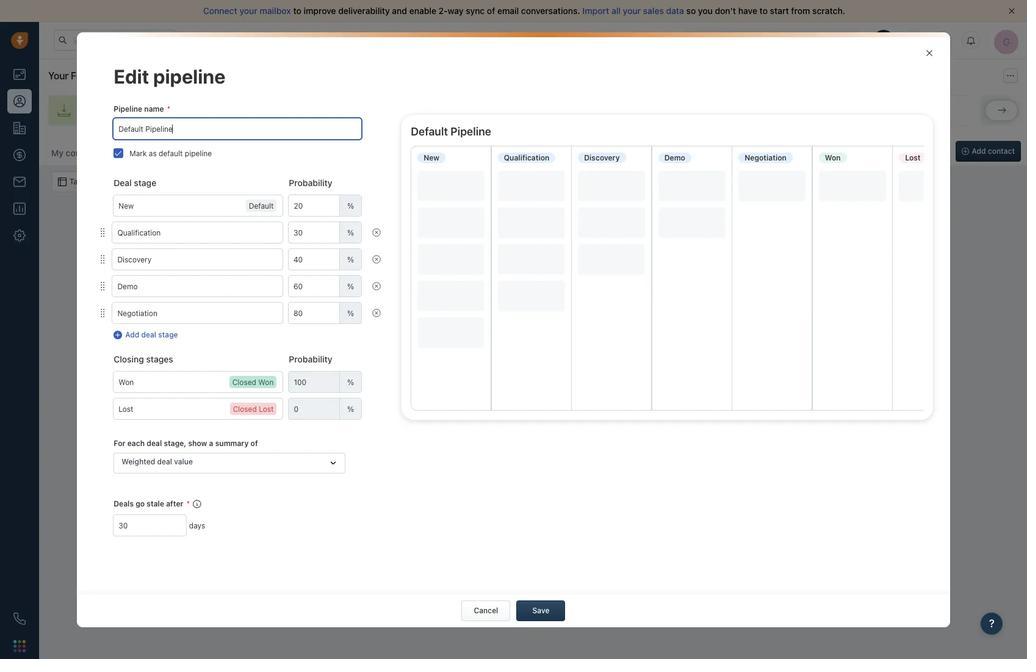 Task type: vqa. For each thing, say whether or not it's contained in the screenshot.
right login
no



Task type: locate. For each thing, give the bounding box(es) containing it.
2 vertical spatial import contacts
[[725, 421, 781, 430]]

conversations.
[[521, 5, 580, 16]]

1 vertical spatial import contacts
[[867, 147, 923, 156]]

phone image
[[13, 613, 26, 625]]

* right name
[[167, 105, 170, 114]]

1 vertical spatial your
[[48, 70, 69, 81]]

leads
[[549, 106, 568, 115]]

negotiation
[[745, 153, 787, 162]]

and
[[392, 5, 407, 16]]

qualification
[[504, 153, 550, 162]]

0 horizontal spatial contact
[[528, 421, 555, 430]]

1 vertical spatial pipeline
[[451, 125, 491, 138]]

customize
[[779, 147, 816, 156]]

1 horizontal spatial the
[[557, 398, 570, 408]]

in left one
[[766, 398, 773, 408]]

filters
[[299, 398, 321, 408], [311, 421, 331, 430]]

your for your freshsales setup guide
[[48, 70, 69, 81]]

1 vertical spatial pipeline
[[919, 106, 947, 115]]

default for default
[[249, 202, 274, 211]]

1 vertical spatial probability
[[289, 354, 332, 365]]

of right sync on the top of the page
[[487, 5, 495, 16]]

3 % from the top
[[347, 255, 354, 264]]

2 the from the left
[[557, 398, 570, 408]]

cancel
[[474, 606, 498, 615]]

0 vertical spatial default
[[411, 125, 448, 138]]

deal inside popup button
[[157, 457, 172, 466]]

team inside route leads to your team 'link'
[[597, 106, 615, 115]]

probability
[[289, 178, 332, 188], [289, 354, 332, 365]]

0 horizontal spatial days
[[189, 521, 205, 530]]

your left trial
[[694, 36, 708, 44]]

your right the up
[[881, 106, 897, 115]]

sales right the up
[[899, 106, 917, 115]]

team up default pipeline
[[429, 106, 446, 115]]

0 vertical spatial *
[[167, 105, 170, 114]]

the left "right" on the left bottom of the page
[[263, 398, 276, 408]]

2 vertical spatial deal
[[157, 457, 172, 466]]

6 % from the top
[[347, 378, 354, 387]]

1 % button from the top
[[99, 222, 386, 243]]

1 horizontal spatial default
[[411, 125, 448, 138]]

0 vertical spatial your
[[694, 36, 708, 44]]

pipeline up name
[[153, 64, 226, 88]]

add contact button
[[956, 141, 1021, 162], [505, 416, 561, 436]]

email
[[498, 5, 519, 16]]

pipeline up "import contacts" group
[[919, 106, 947, 115]]

won
[[825, 153, 841, 162], [258, 378, 274, 387]]

default down all contacts
[[249, 202, 274, 211]]

probability for deal stage
[[289, 178, 332, 188]]

mark as default pipeline
[[130, 149, 212, 158]]

0 vertical spatial add contact button
[[956, 141, 1021, 162]]

closed won
[[232, 378, 274, 387]]

1 vertical spatial edit
[[295, 421, 309, 430]]

closed lost
[[233, 405, 274, 414]]

1 horizontal spatial of
[[487, 5, 495, 16]]

1 vertical spatial days
[[189, 521, 205, 530]]

0 vertical spatial probability
[[289, 178, 332, 188]]

0 horizontal spatial stage
[[134, 178, 156, 188]]

0 horizontal spatial default
[[249, 202, 274, 211]]

the left crm.
[[557, 398, 570, 408]]

2 % button from the top
[[99, 249, 386, 270]]

1 vertical spatial import contacts button
[[719, 416, 787, 436]]

* right after
[[187, 499, 190, 508]]

edit
[[114, 64, 149, 88], [295, 421, 309, 430]]

as
[[149, 149, 157, 158]]

1 horizontal spatial team
[[597, 106, 615, 115]]

import
[[583, 5, 609, 16], [95, 106, 118, 115], [867, 147, 890, 156], [701, 398, 727, 408], [725, 421, 748, 430]]

apply
[[238, 398, 261, 408]]

stage up "stages"
[[158, 330, 178, 340]]

customize table
[[779, 147, 836, 156]]

days
[[759, 36, 774, 44], [189, 521, 205, 530]]

1 horizontal spatial your
[[694, 36, 708, 44]]

create sales sequence link
[[649, 95, 798, 126]]

the
[[263, 398, 276, 408], [557, 398, 570, 408]]

send email image
[[907, 35, 915, 45]]

cancel button
[[462, 600, 511, 621]]

0 vertical spatial pipeline
[[114, 105, 142, 114]]

deal right each
[[147, 439, 162, 448]]

lost down set up your sales pipeline at the top
[[906, 153, 921, 162]]

0 vertical spatial deal
[[141, 330, 156, 340]]

0 vertical spatial won
[[825, 153, 841, 162]]

have
[[739, 5, 758, 16]]

lost
[[906, 153, 921, 162], [259, 405, 274, 414]]

don't
[[715, 5, 736, 16]]

my contacts button
[[45, 141, 107, 165], [51, 148, 101, 158]]

to right leads
[[570, 106, 578, 115]]

your
[[694, 36, 708, 44], [48, 70, 69, 81]]

sales left 'data'
[[643, 5, 664, 16]]

import contacts inside group
[[867, 147, 923, 156]]

pipeline right 0
[[185, 149, 212, 158]]

1 horizontal spatial *
[[187, 499, 190, 508]]

container_wx8msf4aqz5i3rn1 image inside the customize table button
[[767, 147, 776, 156]]

0 horizontal spatial the
[[263, 398, 276, 408]]

found.
[[549, 349, 581, 362]]

team right leads
[[597, 106, 615, 115]]

1 vertical spatial in
[[766, 398, 773, 408]]

won up apply
[[258, 378, 274, 387]]

0 horizontal spatial sales
[[643, 5, 664, 16]]

add deal stage
[[125, 330, 178, 340]]

one
[[775, 398, 790, 408]]

deal up closing stages
[[141, 330, 156, 340]]

1 horizontal spatial import contacts
[[725, 421, 781, 430]]

2 horizontal spatial import contacts
[[867, 147, 923, 156]]

Enter stage name field
[[114, 195, 283, 216], [113, 222, 283, 243], [113, 249, 283, 270], [113, 276, 283, 297], [113, 303, 283, 324], [114, 372, 283, 393], [114, 399, 283, 420]]

your right leads
[[580, 106, 595, 115]]

import contacts down import contacts in one go.
[[725, 421, 781, 430]]

days right 21
[[759, 36, 774, 44]]

0 horizontal spatial won
[[258, 378, 274, 387]]

your left freshsales
[[48, 70, 69, 81]]

1 vertical spatial filters
[[311, 421, 331, 430]]

sales right create
[[721, 106, 739, 115]]

deal left the value
[[157, 457, 172, 466]]

explore
[[797, 35, 823, 44]]

value
[[174, 457, 193, 466]]

your right all
[[623, 5, 641, 16]]

0 vertical spatial closed
[[232, 378, 256, 387]]

0 horizontal spatial in
[[742, 36, 748, 44]]

bulk actions
[[153, 177, 196, 186]]

new down default pipeline
[[424, 153, 440, 162]]

0 horizontal spatial of
[[251, 439, 258, 448]]

*
[[167, 105, 170, 114], [187, 499, 190, 508]]

1 horizontal spatial edit
[[295, 421, 309, 430]]

filters down apply the right filters to find contacts.
[[311, 421, 331, 430]]

0 vertical spatial of
[[487, 5, 495, 16]]

import contacts button down set up your sales pipeline link
[[850, 141, 929, 162]]

edit inside button
[[295, 421, 309, 430]]

days right enter value field
[[189, 521, 205, 530]]

1 probability from the top
[[289, 178, 332, 188]]

connect your mailbox to improve deliverability and enable 2-way sync of email conversations. import all your sales data so you don't have to start from scratch.
[[203, 5, 846, 16]]

deal
[[114, 178, 132, 188]]

close image
[[1009, 8, 1015, 14]]

7 % from the top
[[347, 405, 354, 414]]

stage right deal
[[134, 178, 156, 188]]

closed up apply
[[232, 378, 256, 387]]

up
[[870, 106, 879, 115]]

a
[[209, 439, 213, 448]]

0 horizontal spatial new
[[113, 147, 131, 158]]

what's new image
[[939, 37, 948, 45]]

2 team from the left
[[597, 106, 615, 115]]

table
[[818, 147, 836, 156]]

probability for closing stages
[[289, 354, 332, 365]]

import contacts down set up your sales pipeline link
[[867, 147, 923, 156]]

filters inside button
[[311, 421, 331, 430]]

your left mailbox
[[240, 5, 258, 16]]

%
[[347, 201, 354, 210], [347, 228, 354, 237], [347, 255, 354, 264], [347, 282, 354, 291], [347, 309, 354, 318], [347, 378, 354, 387], [347, 405, 354, 414]]

1 horizontal spatial add contact
[[972, 147, 1015, 156]]

closed down the closed won
[[233, 405, 257, 414]]

1 horizontal spatial won
[[825, 153, 841, 162]]

3 % button from the top
[[99, 276, 386, 297]]

for
[[114, 439, 126, 448]]

edit up the pipeline name *
[[114, 64, 149, 88]]

1 team from the left
[[429, 106, 446, 115]]

new up deal
[[113, 147, 131, 158]]

1 vertical spatial default
[[249, 202, 274, 211]]

default down invite your team
[[411, 125, 448, 138]]

in left 21
[[742, 36, 748, 44]]

1 horizontal spatial import contacts button
[[850, 141, 929, 162]]

contact
[[988, 147, 1015, 156], [528, 421, 555, 430]]

0 horizontal spatial import contacts
[[95, 106, 151, 115]]

to
[[293, 5, 302, 16], [760, 5, 768, 16], [570, 106, 578, 115], [324, 398, 331, 408], [547, 398, 555, 408]]

% button
[[99, 222, 386, 243], [99, 249, 386, 270], [99, 276, 386, 297], [99, 303, 386, 324]]

0 vertical spatial edit
[[114, 64, 149, 88]]

0 vertical spatial days
[[759, 36, 774, 44]]

0 horizontal spatial pipeline
[[114, 105, 142, 114]]

customize table button
[[759, 141, 844, 162]]

container_wx8msf4aqz5i3rn1 image
[[925, 49, 934, 57], [141, 178, 150, 186], [99, 228, 106, 237], [373, 228, 381, 237], [99, 255, 106, 264], [373, 255, 381, 264], [99, 309, 106, 318], [193, 500, 202, 509]]

0 horizontal spatial add contact button
[[505, 416, 561, 436]]

of right summary
[[251, 439, 258, 448]]

filters right "right" on the left bottom of the page
[[299, 398, 321, 408]]

contacts.
[[351, 398, 388, 408]]

won right customize
[[825, 153, 841, 162]]

in
[[742, 36, 748, 44], [766, 398, 773, 408]]

pipeline
[[153, 64, 226, 88], [919, 106, 947, 115], [185, 149, 212, 158]]

2 % from the top
[[347, 228, 354, 237]]

import contacts button down import contacts in one go.
[[719, 416, 787, 436]]

0 horizontal spatial *
[[167, 105, 170, 114]]

your for your trial ends in 21 days
[[694, 36, 708, 44]]

0 horizontal spatial lost
[[259, 405, 274, 414]]

0 horizontal spatial edit
[[114, 64, 149, 88]]

go.
[[792, 398, 805, 408]]

1 vertical spatial closed
[[233, 405, 257, 414]]

weighted deal value button
[[114, 453, 346, 474]]

0 horizontal spatial team
[[429, 106, 446, 115]]

0 horizontal spatial your
[[48, 70, 69, 81]]

0 vertical spatial import contacts
[[95, 106, 151, 115]]

my contacts
[[51, 148, 101, 158]]

1 vertical spatial add contact
[[511, 421, 555, 430]]

1 horizontal spatial lost
[[906, 153, 921, 162]]

lost left "right" on the left bottom of the page
[[259, 405, 274, 414]]

1 horizontal spatial contact
[[988, 147, 1015, 156]]

closed
[[232, 378, 256, 387], [233, 405, 257, 414]]

0 vertical spatial filters
[[299, 398, 321, 408]]

deals go stale after *
[[114, 499, 190, 508]]

None field
[[289, 195, 362, 216], [289, 222, 362, 243], [289, 249, 362, 270], [289, 276, 362, 297], [289, 303, 362, 324], [289, 372, 362, 393], [289, 399, 362, 420], [289, 195, 362, 216], [289, 222, 362, 243], [289, 249, 362, 270], [289, 276, 362, 297], [289, 303, 362, 324], [289, 372, 362, 393], [289, 399, 362, 420]]

all contacts button
[[204, 141, 264, 165], [210, 148, 258, 158]]

1 horizontal spatial pipeline
[[451, 125, 491, 138]]

add
[[972, 147, 986, 156], [125, 330, 139, 340], [473, 398, 488, 408], [511, 421, 526, 430]]

of
[[487, 5, 495, 16], [251, 439, 258, 448]]

1 vertical spatial won
[[258, 378, 274, 387]]

1 vertical spatial *
[[187, 499, 190, 508]]

2 probability from the top
[[289, 354, 332, 365]]

import contacts down the setup
[[95, 106, 151, 115]]

your down no
[[491, 398, 508, 408]]

container_wx8msf4aqz5i3rn1 image
[[767, 147, 776, 156], [99, 282, 106, 291], [373, 282, 381, 291], [373, 309, 381, 318], [114, 331, 122, 340], [329, 459, 338, 468]]

1 horizontal spatial new
[[424, 153, 440, 162]]

team inside invite your team link
[[429, 106, 446, 115]]

to left start
[[760, 5, 768, 16]]

pipeline
[[114, 105, 142, 114], [451, 125, 491, 138]]

mailbox
[[260, 5, 291, 16]]

bulk actions button
[[133, 172, 204, 192]]

1 horizontal spatial stage
[[158, 330, 178, 340]]

stage
[[134, 178, 156, 188], [158, 330, 178, 340]]

1 horizontal spatial add contact button
[[956, 141, 1021, 162]]

1 vertical spatial add contact button
[[505, 416, 561, 436]]

edit down apply the right filters to find contacts.
[[295, 421, 309, 430]]

1 % from the top
[[347, 201, 354, 210]]



Task type: describe. For each thing, give the bounding box(es) containing it.
add your contacts to the crm.
[[473, 398, 593, 408]]

0 vertical spatial import contacts button
[[850, 141, 929, 162]]

create
[[696, 106, 719, 115]]

your inside 'link'
[[580, 106, 595, 115]]

plans
[[825, 35, 844, 44]]

new contacts link
[[113, 147, 169, 159]]

mark
[[130, 149, 147, 158]]

0 vertical spatial contact
[[988, 147, 1015, 156]]

2 vertical spatial pipeline
[[185, 149, 212, 158]]

import all your sales data link
[[583, 5, 687, 16]]

contacts inside "import contacts" group
[[892, 147, 923, 156]]

4 % from the top
[[347, 282, 354, 291]]

default for default pipeline
[[411, 125, 448, 138]]

1 horizontal spatial sales
[[721, 106, 739, 115]]

5 % from the top
[[347, 309, 354, 318]]

4 % button from the top
[[99, 303, 386, 324]]

route
[[527, 106, 547, 115]]

Search your CRM... text field
[[54, 30, 176, 51]]

scratch.
[[813, 5, 846, 16]]

freshsales
[[71, 70, 119, 81]]

1 vertical spatial contact
[[528, 421, 555, 430]]

trial
[[710, 36, 723, 44]]

way
[[448, 5, 464, 16]]

explore plans
[[797, 35, 844, 44]]

your trial ends in 21 days
[[694, 36, 774, 44]]

deliverability
[[338, 5, 390, 16]]

0 vertical spatial pipeline
[[153, 64, 226, 88]]

start
[[770, 5, 789, 16]]

1 vertical spatial of
[[251, 439, 258, 448]]

0 vertical spatial add contact
[[972, 147, 1015, 156]]

summary
[[215, 439, 249, 448]]

weighted
[[122, 457, 155, 466]]

import contacts group
[[850, 141, 950, 162]]

1 horizontal spatial in
[[766, 398, 773, 408]]

after
[[166, 499, 184, 508]]

from
[[792, 5, 810, 16]]

freshworks switcher image
[[13, 640, 26, 653]]

route leads to your team link
[[480, 95, 637, 126]]

connect
[[203, 5, 237, 16]]

to left crm.
[[547, 398, 555, 408]]

edit filters
[[295, 421, 331, 430]]

pipeline name *
[[114, 105, 170, 114]]

all contacts
[[210, 148, 258, 158]]

show
[[188, 439, 207, 448]]

closing stages
[[114, 354, 173, 365]]

enable
[[409, 5, 437, 16]]

so
[[687, 5, 696, 16]]

deal for weighted
[[157, 457, 172, 466]]

Enter a name field
[[114, 119, 362, 139]]

improve
[[304, 5, 336, 16]]

no contacts found.
[[485, 349, 581, 362]]

new contacts 0
[[113, 147, 180, 158]]

stages
[[146, 354, 173, 365]]

go
[[136, 499, 145, 508]]

save
[[533, 606, 550, 615]]

find
[[334, 398, 349, 408]]

actions
[[170, 177, 196, 186]]

explore plans link
[[790, 33, 851, 47]]

crm.
[[572, 398, 593, 408]]

your right invite
[[411, 106, 427, 115]]

closed for closed won
[[232, 378, 256, 387]]

0 vertical spatial lost
[[906, 153, 921, 162]]

21
[[750, 36, 757, 44]]

default
[[159, 149, 183, 158]]

set
[[856, 106, 868, 115]]

0 horizontal spatial add contact
[[511, 421, 555, 430]]

Enter value field
[[114, 515, 186, 536]]

closing
[[114, 354, 144, 365]]

1 vertical spatial deal
[[147, 439, 162, 448]]

you
[[698, 5, 713, 16]]

route leads to your team
[[527, 106, 615, 115]]

edit for edit filters
[[295, 421, 309, 430]]

stale
[[147, 499, 164, 508]]

bulk
[[153, 177, 168, 186]]

1 vertical spatial lost
[[259, 405, 274, 414]]

container_wx8msf4aqz5i3rn1 image inside bulk actions button
[[141, 178, 150, 186]]

all
[[612, 5, 621, 16]]

import inside group
[[867, 147, 890, 156]]

set up your sales pipeline
[[856, 106, 947, 115]]

discovery
[[584, 153, 620, 162]]

2 horizontal spatial sales
[[899, 106, 917, 115]]

apply the right filters to find contacts.
[[238, 398, 388, 408]]

edit filters button
[[289, 416, 337, 436]]

deal for add
[[141, 330, 156, 340]]

0 horizontal spatial import contacts button
[[719, 416, 787, 436]]

set up your sales pipeline link
[[810, 95, 969, 126]]

0
[[175, 148, 180, 157]]

setup
[[121, 70, 146, 81]]

1 the from the left
[[263, 398, 276, 408]]

0 vertical spatial in
[[742, 36, 748, 44]]

edit for edit pipeline
[[114, 64, 149, 88]]

new for new
[[424, 153, 440, 162]]

my
[[51, 148, 63, 158]]

for each deal stage, show a summary of
[[114, 439, 258, 448]]

closed for closed lost
[[233, 405, 257, 414]]

each
[[127, 439, 145, 448]]

create sales sequence
[[696, 106, 776, 115]]

ends
[[725, 36, 740, 44]]

invite
[[389, 106, 409, 115]]

to left find
[[324, 398, 331, 408]]

container_wx8msf4aqz5i3rn1 image inside weighted deal value popup button
[[329, 459, 338, 468]]

sync
[[466, 5, 485, 16]]

all
[[210, 148, 220, 158]]

deal stage
[[114, 178, 156, 188]]

phone element
[[7, 607, 32, 631]]

invite your team
[[389, 106, 446, 115]]

stage,
[[164, 439, 186, 448]]

new for new contacts 0
[[113, 147, 131, 158]]

contacts inside the import contacts link
[[120, 106, 151, 115]]

no
[[485, 349, 500, 362]]

data
[[666, 5, 684, 16]]

deals
[[114, 499, 134, 508]]

to right mailbox
[[293, 5, 302, 16]]

1 vertical spatial stage
[[158, 330, 178, 340]]

import contacts inside the import contacts link
[[95, 106, 151, 115]]

right
[[278, 398, 297, 408]]

edit pipeline
[[114, 64, 226, 88]]

your freshsales setup guide
[[48, 70, 173, 81]]

name
[[144, 105, 164, 114]]

demo
[[665, 153, 686, 162]]

0 vertical spatial stage
[[134, 178, 156, 188]]

1 horizontal spatial days
[[759, 36, 774, 44]]

guide
[[148, 70, 173, 81]]

to inside route leads to your team 'link'
[[570, 106, 578, 115]]

invite your team link
[[343, 95, 468, 126]]



